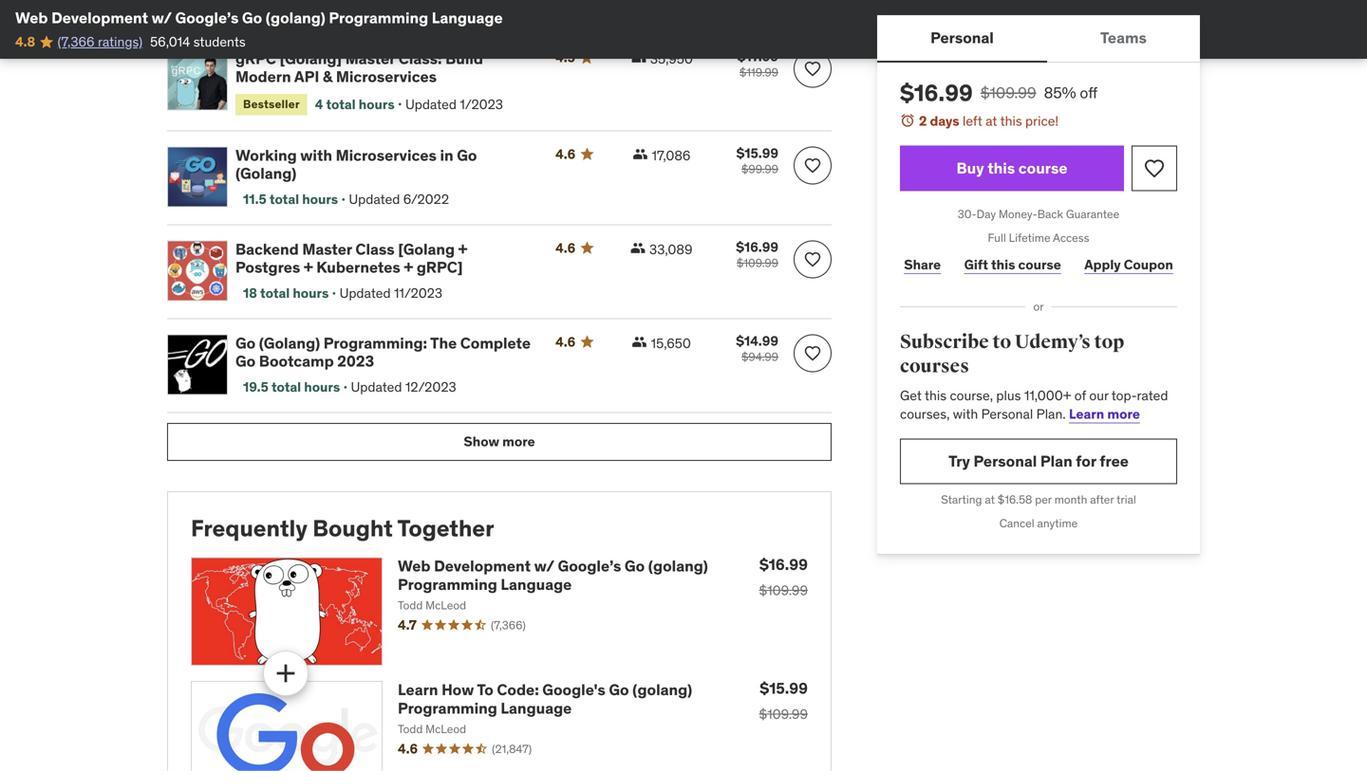 Task type: describe. For each thing, give the bounding box(es) containing it.
(golang) inside working with microservices in go (golang)
[[235, 164, 297, 183]]

our
[[1089, 387, 1109, 404]]

in
[[440, 146, 453, 165]]

&
[[323, 67, 333, 87]]

web for web development w/ google's go (golang) programming language todd mcleod
[[398, 557, 431, 576]]

19.5 total hours
[[243, 379, 340, 396]]

lifetime
[[1009, 231, 1051, 245]]

grpc]
[[417, 258, 463, 277]]

4 total hours
[[315, 96, 395, 113]]

development for web development w/ google's go (golang) programming language todd mcleod
[[434, 557, 531, 576]]

todd inside learn how to code: google's go (golang) programming language todd mcleod
[[398, 722, 423, 737]]

try personal plan for free link
[[900, 439, 1177, 485]]

2
[[919, 113, 927, 130]]

12/2023
[[405, 379, 456, 396]]

per
[[1035, 493, 1052, 507]]

1/2023
[[460, 96, 503, 113]]

tab list containing personal
[[877, 15, 1200, 63]]

0 vertical spatial $16.99 $109.99
[[736, 239, 778, 270]]

working with microservices in go (golang)
[[235, 146, 477, 183]]

$109.99 inside "$16.99 $109.99"
[[737, 256, 778, 270]]

courses
[[900, 355, 969, 378]]

85%
[[1044, 83, 1076, 103]]

grpc [golang] master class: build modern api & microservices link
[[235, 49, 533, 87]]

buy
[[957, 159, 984, 178]]

frequently bought together
[[191, 514, 494, 543]]

$15.99 for $15.99 $109.99
[[760, 679, 808, 699]]

total for (golang)
[[271, 379, 301, 396]]

hours down grpc [golang] master class: build modern api & microservices link
[[359, 96, 395, 113]]

show more button
[[167, 423, 832, 461]]

working with microservices in go (golang) link
[[235, 146, 533, 183]]

$14.99
[[736, 333, 778, 350]]

this for gift
[[991, 256, 1015, 273]]

(7,366)
[[491, 618, 526, 633]]

1 horizontal spatial +
[[404, 258, 413, 277]]

todd inside web development w/ google's go (golang) programming language todd mcleod
[[398, 599, 423, 613]]

together
[[397, 514, 494, 543]]

learn for more
[[1069, 406, 1104, 423]]

month
[[1054, 493, 1087, 507]]

learn for how
[[398, 681, 438, 700]]

backend
[[235, 240, 299, 259]]

$16.58
[[998, 493, 1032, 507]]

updated for microservices
[[349, 191, 400, 208]]

gift
[[964, 256, 988, 273]]

mcleod inside learn how to code: google's go (golang) programming language todd mcleod
[[425, 722, 466, 737]]

0 horizontal spatial +
[[304, 258, 313, 277]]

starting at $16.58 per month after trial cancel anytime
[[941, 493, 1136, 531]]

ratings)
[[98, 33, 142, 50]]

wishlist image
[[803, 250, 822, 269]]

days
[[930, 113, 959, 130]]

udemy's
[[1015, 331, 1091, 354]]

$15.99 $109.99
[[759, 679, 808, 723]]

learn more
[[1069, 406, 1140, 423]]

updated down class:
[[405, 96, 457, 113]]

rated
[[1137, 387, 1168, 404]]

plus
[[996, 387, 1021, 404]]

19.5
[[243, 379, 269, 396]]

after
[[1090, 493, 1114, 507]]

updated for programming:
[[351, 379, 402, 396]]

gift this course
[[964, 256, 1061, 273]]

grpc
[[235, 49, 276, 68]]

master inside backend master class [golang + postgres + kubernetes + grpc]
[[302, 240, 352, 259]]

$15.99 $99.99
[[736, 145, 778, 176]]

$17.99
[[737, 48, 778, 65]]

29 total hours
[[243, 0, 331, 18]]

students
[[193, 33, 246, 50]]

wishlist image for build
[[803, 59, 822, 78]]

class:
[[398, 49, 442, 68]]

to
[[477, 681, 494, 700]]

free
[[1100, 452, 1129, 471]]

56,014 students
[[150, 33, 246, 50]]

33,089
[[649, 241, 693, 258]]

price!
[[1025, 113, 1059, 130]]

share
[[904, 256, 941, 273]]

this for buy
[[988, 159, 1015, 178]]

programming for web development w/ google's go (golang) programming language
[[329, 8, 428, 28]]

apply coupon
[[1084, 256, 1173, 273]]

go inside web development w/ google's go (golang) programming language todd mcleod
[[625, 557, 645, 576]]

of
[[1075, 387, 1086, 404]]

18
[[243, 285, 257, 302]]

total for with
[[270, 191, 299, 208]]

personal button
[[877, 15, 1047, 61]]

4.5
[[556, 49, 575, 66]]

wishlist image for go
[[803, 156, 822, 175]]

$17.99 $119.99
[[737, 48, 778, 80]]

$16.99 $109.99 85% off
[[900, 79, 1098, 107]]

0 vertical spatial at
[[986, 113, 997, 130]]

total right 4
[[326, 96, 356, 113]]

apply
[[1084, 256, 1121, 273]]

xsmall image
[[631, 50, 646, 65]]

56,014
[[150, 33, 190, 50]]

4
[[315, 96, 323, 113]]

go inside learn how to code: google's go (golang) programming language todd mcleod
[[609, 681, 629, 700]]

courses,
[[900, 406, 950, 423]]

try
[[949, 452, 970, 471]]

4.7
[[398, 617, 417, 634]]

1 vertical spatial $16.99
[[736, 239, 778, 256]]

4.6 for go (golang) programming: the complete go bootcamp 2023
[[556, 334, 576, 351]]

6/2022
[[403, 191, 449, 208]]

google's for web development w/ google's go (golang) programming language
[[175, 8, 239, 28]]

this for get
[[925, 387, 947, 404]]

1 vertical spatial $16.99 $109.99
[[759, 555, 808, 600]]

full
[[988, 231, 1006, 245]]

(golang) inside the go (golang) programming: the complete go bootcamp 2023
[[259, 334, 320, 353]]

backend master class [golang + postgres + kubernetes + grpc]
[[235, 240, 468, 277]]

30-
[[958, 207, 977, 222]]

at inside starting at $16.58 per month after trial cancel anytime
[[985, 493, 995, 507]]

with inside working with microservices in go (golang)
[[300, 146, 332, 165]]

(golang) inside learn how to code: google's go (golang) programming language todd mcleod
[[632, 681, 692, 700]]

w/ for web development w/ google's go (golang) programming language
[[152, 8, 172, 28]]

(golang) for web development w/ google's go (golang) programming language
[[266, 8, 325, 28]]



Task type: vqa. For each thing, say whether or not it's contained in the screenshot.


Task type: locate. For each thing, give the bounding box(es) containing it.
personal inside get this course, plus 11,000+ of our top-rated courses, with personal plan.
[[981, 406, 1033, 423]]

money-
[[999, 207, 1037, 222]]

xsmall image left the 33,089
[[630, 240, 646, 256]]

0 vertical spatial master
[[345, 49, 395, 68]]

web inside web development w/ google's go (golang) programming language todd mcleod
[[398, 557, 431, 576]]

this right buy
[[988, 159, 1015, 178]]

11,000+
[[1024, 387, 1071, 404]]

google's
[[542, 681, 605, 700]]

backend master class [golang + postgres + kubernetes + grpc] link
[[235, 240, 533, 277]]

personal down plus
[[981, 406, 1033, 423]]

this inside buy this course button
[[988, 159, 1015, 178]]

programming
[[329, 8, 428, 28], [398, 575, 497, 595], [398, 699, 497, 718]]

at right left
[[986, 113, 997, 130]]

$109.99
[[980, 83, 1036, 103], [737, 256, 778, 270], [759, 583, 808, 600], [759, 706, 808, 723]]

1 vertical spatial microservices
[[336, 146, 437, 165]]

2 todd from the top
[[398, 722, 423, 737]]

microservices
[[336, 67, 437, 87], [336, 146, 437, 165]]

day
[[977, 207, 996, 222]]

mcleod down how
[[425, 722, 466, 737]]

the
[[430, 334, 457, 353]]

0 horizontal spatial development
[[51, 8, 148, 28]]

17,086
[[652, 147, 691, 164]]

xsmall image for complete
[[632, 334, 647, 350]]

+ up 11/2023
[[404, 258, 413, 277]]

0 vertical spatial microservices
[[336, 67, 437, 87]]

0 horizontal spatial web
[[15, 8, 48, 28]]

plan
[[1040, 452, 1073, 471]]

language for web development w/ google's go (golang) programming language
[[432, 8, 503, 28]]

web up 4.8
[[15, 8, 48, 28]]

go
[[242, 8, 262, 28], [457, 146, 477, 165], [235, 334, 256, 353], [235, 352, 256, 371], [625, 557, 645, 576], [609, 681, 629, 700]]

course for gift this course
[[1018, 256, 1061, 273]]

microservices up 4 total hours at left top
[[336, 67, 437, 87]]

2 vertical spatial programming
[[398, 699, 497, 718]]

web development w/ google's go (golang) programming language link
[[398, 557, 708, 595]]

+ up 18 total hours
[[304, 258, 313, 277]]

updated
[[341, 0, 393, 18], [405, 96, 457, 113], [349, 191, 400, 208], [339, 285, 391, 302], [351, 379, 402, 396]]

this up courses,
[[925, 387, 947, 404]]

bought
[[313, 514, 393, 543]]

2 days left at this price!
[[919, 113, 1059, 130]]

language up (7,366)
[[501, 575, 572, 595]]

$119.99
[[739, 65, 778, 80]]

programming down together
[[398, 575, 497, 595]]

or
[[1033, 300, 1044, 314]]

4.6 for backend master class [golang + postgres + kubernetes + grpc]
[[556, 240, 576, 257]]

1 horizontal spatial more
[[1107, 406, 1140, 423]]

programming up (21,847)
[[398, 699, 497, 718]]

2 microservices from the top
[[336, 146, 437, 165]]

language up (21,847)
[[501, 699, 572, 718]]

10/2023
[[396, 0, 447, 18]]

with down course,
[[953, 406, 978, 423]]

master inside grpc [golang] master class: build modern api & microservices
[[345, 49, 395, 68]]

left
[[963, 113, 982, 130]]

with right working
[[300, 146, 332, 165]]

code:
[[497, 681, 539, 700]]

1 vertical spatial mcleod
[[425, 722, 466, 737]]

master left "class"
[[302, 240, 352, 259]]

wishlist image for complete
[[803, 344, 822, 363]]

(golang) up 19.5 total hours
[[259, 334, 320, 353]]

1 vertical spatial more
[[502, 433, 535, 450]]

0 vertical spatial more
[[1107, 406, 1140, 423]]

complete
[[460, 334, 531, 353]]

with
[[300, 146, 332, 165], [953, 406, 978, 423]]

1 vertical spatial master
[[302, 240, 352, 259]]

learn how to code: google's go (golang) programming language link
[[398, 681, 692, 718]]

personal inside button
[[930, 28, 994, 47]]

microservices inside working with microservices in go (golang)
[[336, 146, 437, 165]]

programming up grpc [golang] master class: build modern api & microservices link
[[329, 8, 428, 28]]

0 vertical spatial todd
[[398, 599, 423, 613]]

updated 6/2022
[[349, 191, 449, 208]]

7366 reviews element
[[491, 618, 526, 634]]

coupon
[[1124, 256, 1173, 273]]

hours for with
[[302, 191, 338, 208]]

1 vertical spatial learn
[[398, 681, 438, 700]]

bestseller
[[243, 97, 300, 111]]

1 todd from the top
[[398, 599, 423, 613]]

language
[[432, 8, 503, 28], [501, 575, 572, 595], [501, 699, 572, 718]]

course down lifetime
[[1018, 256, 1061, 273]]

modern
[[235, 67, 291, 87]]

this inside get this course, plus 11,000+ of our top-rated courses, with personal plan.
[[925, 387, 947, 404]]

xsmall image for +
[[630, 240, 646, 256]]

go inside working with microservices in go (golang)
[[457, 146, 477, 165]]

1 vertical spatial w/
[[534, 557, 554, 576]]

1 horizontal spatial learn
[[1069, 406, 1104, 423]]

4.6
[[556, 146, 576, 163], [556, 240, 576, 257], [556, 334, 576, 351], [398, 741, 418, 758]]

1 course from the top
[[1018, 159, 1068, 178]]

1 vertical spatial personal
[[981, 406, 1033, 423]]

2 course from the top
[[1018, 256, 1061, 273]]

learn inside learn how to code: google's go (golang) programming language todd mcleod
[[398, 681, 438, 700]]

$15.99 for $15.99 $99.99
[[736, 145, 778, 162]]

total right 18
[[260, 285, 290, 302]]

+
[[458, 240, 468, 259], [304, 258, 313, 277], [404, 258, 413, 277]]

1 vertical spatial (golang)
[[259, 334, 320, 353]]

language inside learn how to code: google's go (golang) programming language todd mcleod
[[501, 699, 572, 718]]

development up (7,366 ratings)
[[51, 8, 148, 28]]

mcleod inside web development w/ google's go (golang) programming language todd mcleod
[[425, 599, 466, 613]]

development inside web development w/ google's go (golang) programming language todd mcleod
[[434, 557, 531, 576]]

$109.99 inside $16.99 $109.99 85% off
[[980, 83, 1036, 103]]

master right &
[[345, 49, 395, 68]]

google's
[[175, 8, 239, 28], [558, 557, 621, 576]]

microservices inside grpc [golang] master class: build modern api & microservices
[[336, 67, 437, 87]]

0 horizontal spatial with
[[300, 146, 332, 165]]

development
[[51, 8, 148, 28], [434, 557, 531, 576]]

course,
[[950, 387, 993, 404]]

total right 11.5
[[270, 191, 299, 208]]

get this course, plus 11,000+ of our top-rated courses, with personal plan.
[[900, 387, 1168, 423]]

top
[[1094, 331, 1124, 354]]

subscribe
[[900, 331, 989, 354]]

wishlist image
[[803, 59, 822, 78], [803, 156, 822, 175], [1143, 157, 1166, 180], [803, 344, 822, 363]]

2 vertical spatial $16.99
[[759, 555, 808, 575]]

xsmall image for go
[[633, 147, 648, 162]]

development for web development w/ google's go (golang) programming language
[[51, 8, 148, 28]]

this right gift
[[991, 256, 1015, 273]]

updated left 10/2023 on the left top of page
[[341, 0, 393, 18]]

bootcamp
[[259, 352, 334, 371]]

share button
[[900, 246, 945, 284]]

2 horizontal spatial +
[[458, 240, 468, 259]]

11.5 total hours
[[243, 191, 338, 208]]

kubernetes
[[316, 258, 400, 277]]

gift this course link
[[960, 246, 1065, 284]]

updated down working with microservices in go (golang) link
[[349, 191, 400, 208]]

xsmall image left the 15,650
[[632, 334, 647, 350]]

updated 11/2023
[[339, 285, 442, 302]]

1 horizontal spatial with
[[953, 406, 978, 423]]

microservices up the updated 6/2022
[[336, 146, 437, 165]]

course inside gift this course link
[[1018, 256, 1061, 273]]

total down bootcamp
[[271, 379, 301, 396]]

language inside web development w/ google's go (golang) programming language todd mcleod
[[501, 575, 572, 595]]

1 horizontal spatial development
[[434, 557, 531, 576]]

(7,366 ratings)
[[57, 33, 142, 50]]

frequently
[[191, 514, 308, 543]]

11/2023
[[394, 285, 442, 302]]

web down together
[[398, 557, 431, 576]]

updated down 2023
[[351, 379, 402, 396]]

$16.99
[[900, 79, 973, 107], [736, 239, 778, 256], [759, 555, 808, 575]]

0 horizontal spatial google's
[[175, 8, 239, 28]]

development down together
[[434, 557, 531, 576]]

learn left how
[[398, 681, 438, 700]]

tab list
[[877, 15, 1200, 63]]

0 horizontal spatial more
[[502, 433, 535, 450]]

more for show more
[[502, 433, 535, 450]]

xsmall image
[[633, 147, 648, 162], [630, 240, 646, 256], [632, 334, 647, 350]]

language up build
[[432, 8, 503, 28]]

$99.99
[[741, 162, 778, 176]]

0 vertical spatial development
[[51, 8, 148, 28]]

google's for web development w/ google's go (golang) programming language todd mcleod
[[558, 557, 621, 576]]

0 vertical spatial personal
[[930, 28, 994, 47]]

1 vertical spatial xsmall image
[[630, 240, 646, 256]]

2 vertical spatial (golang)
[[632, 681, 692, 700]]

0 vertical spatial programming
[[329, 8, 428, 28]]

language for web development w/ google's go (golang) programming language todd mcleod
[[501, 575, 572, 595]]

w/ inside web development w/ google's go (golang) programming language todd mcleod
[[534, 557, 554, 576]]

0 vertical spatial language
[[432, 8, 503, 28]]

updated 1/2023
[[405, 96, 503, 113]]

(golang) up 11.5
[[235, 164, 297, 183]]

hours down bootcamp
[[304, 379, 340, 396]]

w/ for web development w/ google's go (golang) programming language todd mcleod
[[534, 557, 554, 576]]

more right show
[[502, 433, 535, 450]]

google's inside web development w/ google's go (golang) programming language todd mcleod
[[558, 557, 621, 576]]

web for web development w/ google's go (golang) programming language
[[15, 8, 48, 28]]

1 vertical spatial programming
[[398, 575, 497, 595]]

programming inside web development w/ google's go (golang) programming language todd mcleod
[[398, 575, 497, 595]]

(7,366
[[57, 33, 95, 50]]

for
[[1076, 452, 1096, 471]]

hours up [golang]
[[295, 0, 331, 18]]

0 horizontal spatial learn
[[398, 681, 438, 700]]

subscribe to udemy's top courses
[[900, 331, 1124, 378]]

0 vertical spatial web
[[15, 8, 48, 28]]

total for master
[[260, 285, 290, 302]]

4.6 for working with microservices in go (golang)
[[556, 146, 576, 163]]

web development w/ google's go (golang) programming language todd mcleod
[[398, 557, 708, 613]]

to
[[992, 331, 1011, 354]]

0 vertical spatial learn
[[1069, 406, 1104, 423]]

top-
[[1111, 387, 1137, 404]]

21847 reviews element
[[492, 742, 532, 758]]

0 vertical spatial $16.99
[[900, 79, 973, 107]]

total
[[262, 0, 292, 18], [326, 96, 356, 113], [270, 191, 299, 208], [260, 285, 290, 302], [271, 379, 301, 396]]

hours for master
[[293, 285, 329, 302]]

1 vertical spatial at
[[985, 493, 995, 507]]

buy this course button
[[900, 146, 1124, 191]]

course inside buy this course button
[[1018, 159, 1068, 178]]

more down top-
[[1107, 406, 1140, 423]]

hours down working with microservices in go (golang)
[[302, 191, 338, 208]]

buy this course
[[957, 159, 1068, 178]]

at left $16.58 on the bottom right
[[985, 493, 995, 507]]

more for learn more
[[1107, 406, 1140, 423]]

1 vertical spatial google's
[[558, 557, 621, 576]]

0 vertical spatial with
[[300, 146, 332, 165]]

$16.99 inside "$16.99 $109.99"
[[759, 555, 808, 575]]

more inside the show more button
[[502, 433, 535, 450]]

1 vertical spatial development
[[434, 557, 531, 576]]

2 vertical spatial language
[[501, 699, 572, 718]]

1 microservices from the top
[[336, 67, 437, 87]]

this inside gift this course link
[[991, 256, 1015, 273]]

xsmall image left 17,086
[[633, 147, 648, 162]]

1 horizontal spatial web
[[398, 557, 431, 576]]

2 vertical spatial personal
[[974, 452, 1037, 471]]

course for buy this course
[[1018, 159, 1068, 178]]

18 total hours
[[243, 285, 329, 302]]

[golang]
[[280, 49, 342, 68]]

1 vertical spatial todd
[[398, 722, 423, 737]]

1 vertical spatial with
[[953, 406, 978, 423]]

(golang) for web development w/ google's go (golang) programming language todd mcleod
[[648, 557, 708, 576]]

mcleod down together
[[425, 599, 466, 613]]

hours for (golang)
[[304, 379, 340, 396]]

$15.99 inside $15.99 $109.99
[[760, 679, 808, 699]]

with inside get this course, plus 11,000+ of our top-rated courses, with personal plan.
[[953, 406, 978, 423]]

this
[[1000, 113, 1022, 130], [988, 159, 1015, 178], [991, 256, 1015, 273], [925, 387, 947, 404]]

programming for web development w/ google's go (golang) programming language todd mcleod
[[398, 575, 497, 595]]

0 vertical spatial w/
[[152, 8, 172, 28]]

get
[[900, 387, 922, 404]]

programming inside learn how to code: google's go (golang) programming language todd mcleod
[[398, 699, 497, 718]]

learn how to code: google's go (golang) programming language todd mcleod
[[398, 681, 692, 737]]

plan.
[[1036, 406, 1066, 423]]

35,950
[[650, 50, 693, 67]]

1 vertical spatial course
[[1018, 256, 1061, 273]]

2 vertical spatial xsmall image
[[632, 334, 647, 350]]

1 mcleod from the top
[[425, 599, 466, 613]]

$14.99 $94.99
[[736, 333, 778, 364]]

1 vertical spatial web
[[398, 557, 431, 576]]

0 vertical spatial (golang)
[[235, 164, 297, 183]]

0 horizontal spatial w/
[[152, 8, 172, 28]]

0 vertical spatial (golang)
[[266, 8, 325, 28]]

anytime
[[1037, 516, 1078, 531]]

updated for class
[[339, 285, 391, 302]]

1 vertical spatial (golang)
[[648, 557, 708, 576]]

course up back
[[1018, 159, 1068, 178]]

updated down kubernetes
[[339, 285, 391, 302]]

1 horizontal spatial w/
[[534, 557, 554, 576]]

total right 29
[[262, 0, 292, 18]]

try personal plan for free
[[949, 452, 1129, 471]]

alarm image
[[900, 113, 915, 128]]

0 vertical spatial $15.99
[[736, 145, 778, 162]]

0 vertical spatial course
[[1018, 159, 1068, 178]]

(golang) inside web development w/ google's go (golang) programming language todd mcleod
[[648, 557, 708, 576]]

0 vertical spatial mcleod
[[425, 599, 466, 613]]

hours down postgres
[[293, 285, 329, 302]]

0 vertical spatial google's
[[175, 8, 239, 28]]

learn down of
[[1069, 406, 1104, 423]]

0 vertical spatial xsmall image
[[633, 147, 648, 162]]

starting
[[941, 493, 982, 507]]

1 vertical spatial $15.99
[[760, 679, 808, 699]]

personal up $16.99 $109.99 85% off
[[930, 28, 994, 47]]

2 mcleod from the top
[[425, 722, 466, 737]]

+ right the [golang
[[458, 240, 468, 259]]

personal up $16.58 on the bottom right
[[974, 452, 1037, 471]]

off
[[1080, 83, 1098, 103]]

1 vertical spatial language
[[501, 575, 572, 595]]

programming:
[[323, 334, 427, 353]]

api
[[294, 67, 319, 87]]

29
[[243, 0, 259, 18]]

go (golang) programming: the complete go bootcamp 2023
[[235, 334, 531, 371]]

this down $16.99 $109.99 85% off
[[1000, 113, 1022, 130]]

1 horizontal spatial google's
[[558, 557, 621, 576]]



